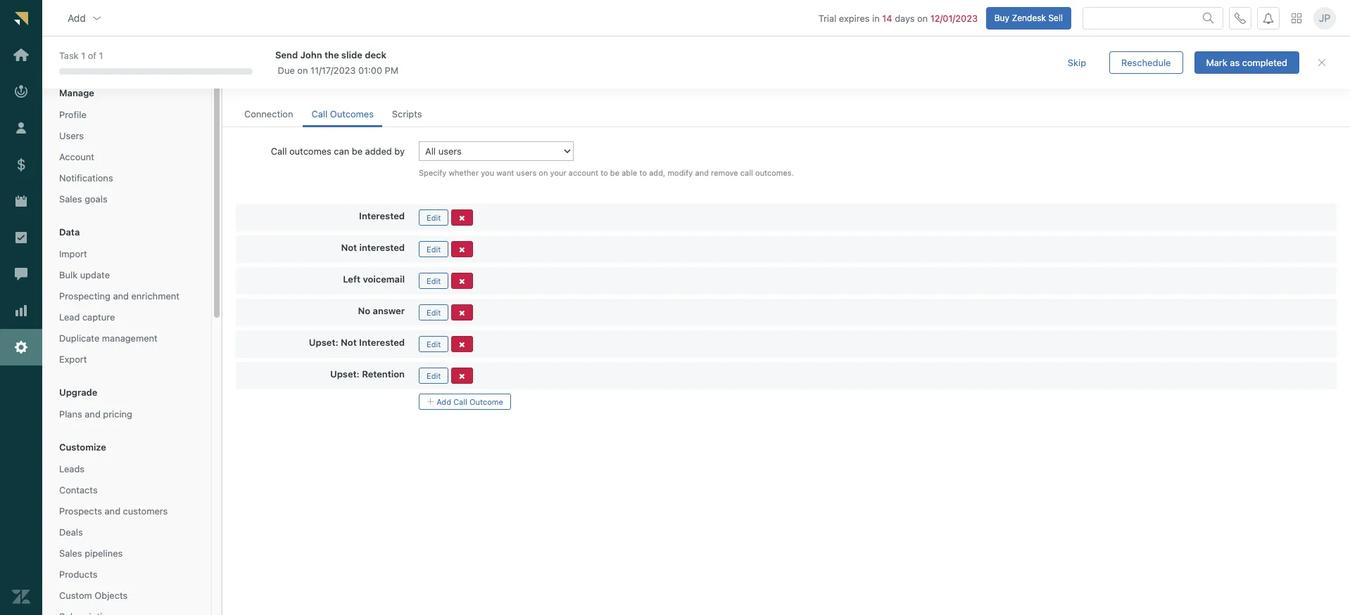Task type: describe. For each thing, give the bounding box(es) containing it.
upset: retention
[[330, 369, 405, 380]]

can
[[334, 146, 349, 157]]

deck
[[365, 49, 386, 60]]

users
[[59, 130, 84, 141]]

send
[[275, 49, 298, 60]]

upset: for upset: not interested
[[309, 337, 338, 348]]

users link
[[53, 127, 200, 145]]

objects
[[95, 591, 128, 602]]

sales for sales goals
[[59, 194, 82, 205]]

export link
[[53, 351, 200, 369]]

on for trial expires in 14 days on 12/01/2023
[[917, 12, 928, 24]]

prospects and customers
[[59, 506, 168, 517]]

left
[[343, 274, 360, 285]]

add for add call outcome
[[437, 398, 451, 407]]

your inside voice and text call your leads and contacts directly from sell. learn about
[[254, 76, 273, 87]]

zendesk image
[[12, 589, 30, 607]]

edit link for upset: not interested
[[419, 336, 449, 353]]

enrichment
[[131, 291, 179, 302]]

edit for upset: not interested
[[427, 340, 441, 349]]

prospecting
[[59, 291, 110, 302]]

outcomes
[[330, 108, 374, 120]]

duplicate
[[59, 333, 99, 344]]

edit link for left voicemail
[[419, 273, 449, 289]]

as
[[1230, 57, 1240, 68]]

leads link
[[53, 460, 200, 479]]

completed
[[1242, 57, 1288, 68]]

scripts link
[[384, 102, 430, 127]]

interested
[[359, 242, 405, 253]]

bell image
[[1263, 12, 1274, 24]]

users
[[516, 168, 537, 177]]

connection
[[244, 108, 293, 120]]

edit for no answer
[[427, 308, 441, 317]]

slide
[[341, 49, 362, 60]]

upset: not interested
[[309, 337, 405, 348]]

whether
[[449, 168, 479, 177]]

sales goals link
[[53, 190, 200, 208]]

edit link for not interested
[[419, 241, 449, 258]]

duplicate management
[[59, 333, 158, 344]]

2 interested from the top
[[359, 337, 405, 348]]

bulk update
[[59, 270, 110, 281]]

plans
[[59, 409, 82, 420]]

edit link for upset: retention
[[419, 368, 449, 384]]

sales goals
[[59, 194, 107, 205]]

contacts
[[59, 485, 98, 496]]

by
[[394, 146, 405, 157]]

custom objects link
[[53, 587, 200, 606]]

skip button
[[1056, 51, 1098, 74]]

days
[[895, 12, 915, 24]]

sales for sales pipelines
[[59, 548, 82, 560]]

sales pipelines
[[59, 548, 123, 560]]

1 vertical spatial be
[[610, 168, 619, 177]]

trial
[[819, 12, 837, 24]]

call
[[740, 168, 753, 177]]

1 1 from the left
[[81, 50, 85, 61]]

and right "leads"
[[301, 76, 317, 87]]

1 not from the top
[[341, 242, 357, 253]]

plans and pricing link
[[53, 405, 200, 424]]

capture
[[82, 312, 115, 323]]

outcomes.
[[755, 168, 794, 177]]

import
[[59, 248, 87, 260]]

2 1 from the left
[[99, 50, 103, 61]]

1 to from the left
[[601, 168, 608, 177]]

you
[[481, 168, 494, 177]]

deals
[[59, 527, 83, 539]]

bulk
[[59, 270, 78, 281]]

scripts
[[392, 108, 422, 120]]

remove image for upset: retention
[[459, 373, 465, 381]]

notifications link
[[53, 169, 200, 187]]

call inside button
[[453, 398, 467, 407]]

account
[[569, 168, 598, 177]]

leads
[[59, 464, 85, 475]]

manage
[[59, 87, 94, 99]]

data
[[59, 227, 80, 238]]

products
[[59, 569, 97, 581]]

not interested
[[341, 242, 405, 253]]

edit for upset: retention
[[427, 372, 441, 381]]

products link
[[53, 566, 200, 584]]

duplicate management link
[[53, 329, 200, 348]]

remove image for interested
[[459, 215, 465, 222]]

reschedule
[[1121, 57, 1171, 68]]

remove image for left voicemail
[[459, 278, 465, 286]]

answer
[[373, 305, 405, 317]]

reschedule button
[[1109, 51, 1183, 74]]

custom objects
[[59, 591, 128, 602]]

and for enrichment
[[113, 291, 129, 302]]

modify
[[668, 168, 693, 177]]

plans and pricing
[[59, 409, 132, 420]]

management
[[102, 333, 158, 344]]

call inside voice and text call your leads and contacts directly from sell. learn about
[[236, 76, 252, 87]]

leads
[[276, 76, 298, 87]]

sell
[[1048, 12, 1063, 23]]

text
[[311, 53, 342, 72]]

about
[[463, 76, 487, 87]]

lead capture link
[[53, 308, 200, 327]]

add call outcome button
[[419, 394, 511, 410]]

edit link for no answer
[[419, 305, 449, 321]]

add for add
[[68, 12, 86, 24]]

and for customers
[[105, 506, 120, 517]]

buy
[[994, 12, 1009, 23]]

expires
[[839, 12, 870, 24]]

sell.
[[416, 76, 434, 87]]

and for text
[[280, 53, 308, 72]]

contacts link
[[53, 481, 200, 500]]

of
[[88, 50, 96, 61]]

12/01/2023
[[930, 12, 978, 24]]

bulk update link
[[53, 266, 200, 285]]



Task type: vqa. For each thing, say whether or not it's contained in the screenshot.
Agents to the bottom
no



Task type: locate. For each thing, give the bounding box(es) containing it.
prospecting and enrichment link
[[53, 287, 200, 306]]

mark as completed button
[[1194, 51, 1299, 74]]

notifications
[[59, 172, 113, 184]]

2 remove image from the top
[[459, 246, 465, 254]]

4 edit link from the top
[[419, 305, 449, 321]]

be left able
[[610, 168, 619, 177]]

zendesk
[[1012, 12, 1046, 23]]

1
[[81, 50, 85, 61], [99, 50, 103, 61]]

5 edit link from the top
[[419, 336, 449, 353]]

your
[[254, 76, 273, 87], [550, 168, 566, 177]]

add image
[[427, 398, 434, 406]]

edit for left voicemail
[[427, 277, 441, 286]]

buy zendesk sell
[[994, 12, 1063, 23]]

send john the slide deck link
[[275, 48, 1030, 61]]

remove image for no answer
[[459, 310, 465, 317]]

remove
[[711, 168, 738, 177]]

to
[[601, 168, 608, 177], [640, 168, 647, 177]]

1 horizontal spatial be
[[610, 168, 619, 177]]

be right can
[[352, 146, 363, 157]]

jp button
[[1314, 7, 1336, 29]]

export
[[59, 354, 87, 365]]

contacts
[[319, 76, 356, 87]]

outcome
[[470, 398, 503, 407]]

0 vertical spatial your
[[254, 76, 273, 87]]

0 horizontal spatial on
[[297, 65, 308, 76]]

voicemail
[[363, 274, 405, 285]]

pipelines
[[85, 548, 123, 560]]

want
[[496, 168, 514, 177]]

to right account on the left top of page
[[601, 168, 608, 177]]

call outcomes link
[[303, 102, 382, 127]]

call
[[236, 76, 252, 87], [311, 108, 327, 120], [271, 146, 287, 157], [453, 398, 467, 407]]

0 vertical spatial interested
[[359, 210, 405, 222]]

2 to from the left
[[640, 168, 647, 177]]

connection link
[[236, 102, 302, 127]]

voice
[[236, 53, 276, 72]]

1 vertical spatial add
[[437, 398, 451, 407]]

cancel image
[[1316, 57, 1328, 68]]

14
[[882, 12, 892, 24]]

2 edit from the top
[[427, 245, 441, 254]]

0 vertical spatial not
[[341, 242, 357, 253]]

None field
[[80, 53, 191, 66]]

1 interested from the top
[[359, 210, 405, 222]]

on right due
[[297, 65, 308, 76]]

add left chevron down icon
[[68, 12, 86, 24]]

0 horizontal spatial be
[[352, 146, 363, 157]]

goals
[[85, 194, 107, 205]]

buy zendesk sell button
[[986, 7, 1071, 29]]

your down 'voice'
[[254, 76, 273, 87]]

3 edit from the top
[[427, 277, 441, 286]]

1 vertical spatial interested
[[359, 337, 405, 348]]

add right add image
[[437, 398, 451, 407]]

upset: for upset: retention
[[330, 369, 360, 380]]

1 vertical spatial sales
[[59, 548, 82, 560]]

and down contacts link
[[105, 506, 120, 517]]

update
[[80, 270, 110, 281]]

1 vertical spatial your
[[550, 168, 566, 177]]

from
[[393, 76, 413, 87]]

in
[[872, 12, 880, 24]]

1 sales from the top
[[59, 194, 82, 205]]

1 horizontal spatial 1
[[99, 50, 103, 61]]

specify whether you want users on your account to be able to add, modify and remove call outcomes.
[[419, 168, 794, 177]]

learn
[[436, 76, 460, 87]]

edit
[[427, 213, 441, 222], [427, 245, 441, 254], [427, 277, 441, 286], [427, 308, 441, 317], [427, 340, 441, 349], [427, 372, 441, 381]]

customers
[[123, 506, 168, 517]]

upset: up upset: retention
[[309, 337, 338, 348]]

interested up interested
[[359, 210, 405, 222]]

1 horizontal spatial to
[[640, 168, 647, 177]]

on right days
[[917, 12, 928, 24]]

on inside the send john the slide deck due on 11/17/2023 01:00 pm
[[297, 65, 308, 76]]

1 vertical spatial on
[[297, 65, 308, 76]]

and right plans on the left bottom of the page
[[85, 409, 101, 420]]

remove image for upset: not interested
[[459, 341, 465, 349]]

1 right of
[[99, 50, 103, 61]]

edit for not interested
[[427, 245, 441, 254]]

send john the slide deck due on 11/17/2023 01:00 pm
[[275, 49, 398, 76]]

and
[[280, 53, 308, 72], [301, 76, 317, 87], [695, 168, 709, 177], [113, 291, 129, 302], [85, 409, 101, 420], [105, 506, 120, 517]]

voice and text call your leads and contacts directly from sell. learn about
[[236, 53, 490, 87]]

no
[[358, 305, 370, 317]]

0 horizontal spatial add
[[68, 12, 86, 24]]

custom
[[59, 591, 92, 602]]

3 edit link from the top
[[419, 273, 449, 289]]

and up "leads"
[[280, 53, 308, 72]]

on right users
[[539, 168, 548, 177]]

2 remove image from the top
[[459, 373, 465, 381]]

outcomes
[[289, 146, 331, 157]]

interested down no answer
[[359, 337, 405, 348]]

prospects
[[59, 506, 102, 517]]

0 vertical spatial add
[[68, 12, 86, 24]]

skip
[[1068, 57, 1086, 68]]

john
[[300, 49, 322, 60]]

call outcomes
[[311, 108, 374, 120]]

add button
[[56, 4, 114, 32]]

on for specify whether you want users on your account to be able to add, modify and remove call outcomes.
[[539, 168, 548, 177]]

to right able
[[640, 168, 647, 177]]

import link
[[53, 245, 200, 263]]

remove image for not interested
[[459, 246, 465, 254]]

and right modify
[[695, 168, 709, 177]]

added
[[365, 146, 392, 157]]

0 vertical spatial be
[[352, 146, 363, 157]]

profile
[[59, 109, 86, 120]]

add
[[68, 12, 86, 24], [437, 398, 451, 407]]

not up left
[[341, 242, 357, 253]]

edit link for interested
[[419, 210, 449, 226]]

1 horizontal spatial on
[[539, 168, 548, 177]]

remove image
[[459, 310, 465, 317], [459, 373, 465, 381]]

mark
[[1206, 57, 1228, 68]]

the
[[324, 49, 339, 60]]

sales left goals
[[59, 194, 82, 205]]

1 vertical spatial remove image
[[459, 373, 465, 381]]

sales
[[59, 194, 82, 205], [59, 548, 82, 560]]

0 horizontal spatial to
[[601, 168, 608, 177]]

edit link
[[419, 210, 449, 226], [419, 241, 449, 258], [419, 273, 449, 289], [419, 305, 449, 321], [419, 336, 449, 353], [419, 368, 449, 384]]

0 vertical spatial remove image
[[459, 310, 465, 317]]

and inside 'link'
[[113, 291, 129, 302]]

sales down deals
[[59, 548, 82, 560]]

your left account on the left top of page
[[550, 168, 566, 177]]

0 horizontal spatial your
[[254, 76, 273, 87]]

left voicemail
[[343, 274, 405, 285]]

5 edit from the top
[[427, 340, 441, 349]]

1 remove image from the top
[[459, 310, 465, 317]]

3 remove image from the top
[[459, 278, 465, 286]]

chevron down image
[[91, 12, 103, 24]]

1 vertical spatial not
[[341, 337, 357, 348]]

0 horizontal spatial 1
[[81, 50, 85, 61]]

upgrade
[[59, 387, 97, 398]]

not up upset: retention
[[341, 337, 357, 348]]

1 horizontal spatial add
[[437, 398, 451, 407]]

2 horizontal spatial on
[[917, 12, 928, 24]]

2 not from the top
[[341, 337, 357, 348]]

1 horizontal spatial your
[[550, 168, 566, 177]]

4 remove image from the top
[[459, 341, 465, 349]]

4 edit from the top
[[427, 308, 441, 317]]

2 sales from the top
[[59, 548, 82, 560]]

edit for interested
[[427, 213, 441, 222]]

6 edit from the top
[[427, 372, 441, 381]]

specify
[[419, 168, 447, 177]]

2 vertical spatial on
[[539, 168, 548, 177]]

and for pricing
[[85, 409, 101, 420]]

trial expires in 14 days on 12/01/2023
[[819, 12, 978, 24]]

1 vertical spatial upset:
[[330, 369, 360, 380]]

11/17/2023
[[310, 65, 356, 76]]

1 edit link from the top
[[419, 210, 449, 226]]

deals link
[[53, 524, 200, 542]]

and down bulk update link
[[113, 291, 129, 302]]

account
[[59, 151, 94, 163]]

prospecting and enrichment
[[59, 291, 179, 302]]

due
[[278, 65, 295, 76]]

pm
[[385, 65, 398, 76]]

upset: down upset: not interested
[[330, 369, 360, 380]]

jp
[[1319, 12, 1331, 24]]

0 vertical spatial upset:
[[309, 337, 338, 348]]

remove image
[[459, 215, 465, 222], [459, 246, 465, 254], [459, 278, 465, 286], [459, 341, 465, 349]]

search image
[[1203, 12, 1214, 24]]

1 left of
[[81, 50, 85, 61]]

0 vertical spatial sales
[[59, 194, 82, 205]]

1 remove image from the top
[[459, 215, 465, 222]]

account link
[[53, 148, 200, 166]]

task 1 of 1
[[59, 50, 103, 61]]

task
[[59, 50, 79, 61]]

2 edit link from the top
[[419, 241, 449, 258]]

lead
[[59, 312, 80, 323]]

zendesk products image
[[1292, 13, 1302, 23]]

retention
[[362, 369, 405, 380]]

on
[[917, 12, 928, 24], [297, 65, 308, 76], [539, 168, 548, 177]]

1 edit from the top
[[427, 213, 441, 222]]

6 edit link from the top
[[419, 368, 449, 384]]

calls image
[[1235, 12, 1246, 24]]

0 vertical spatial on
[[917, 12, 928, 24]]



